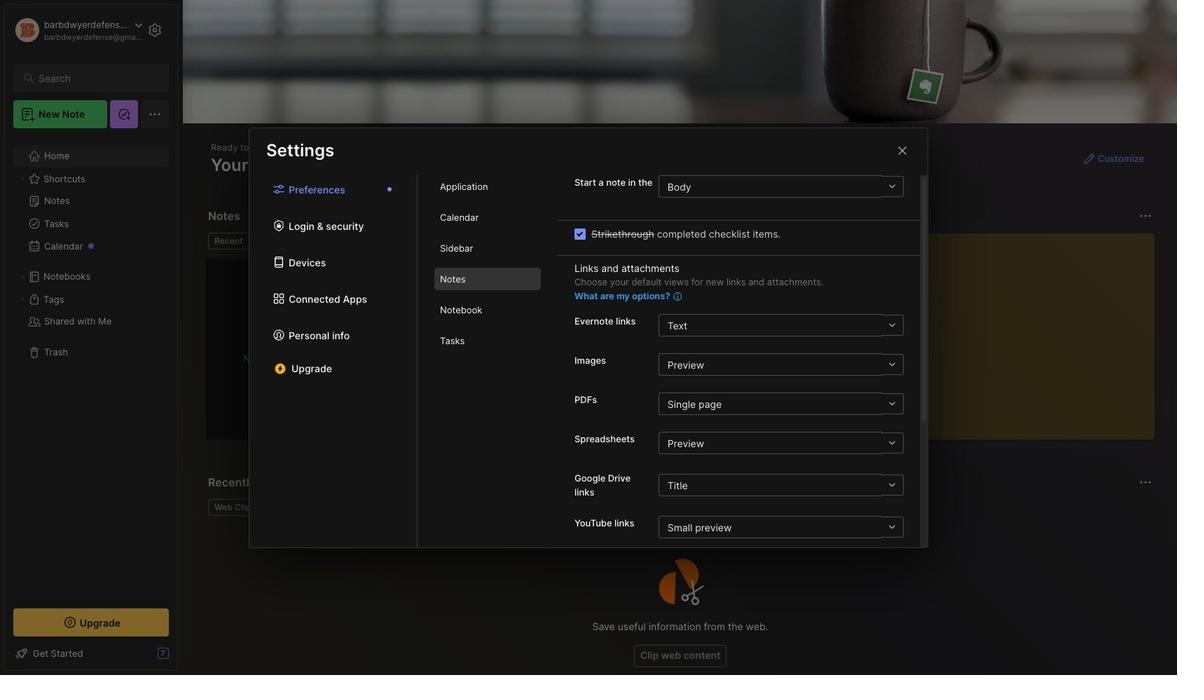 Task type: vqa. For each thing, say whether or not it's contained in the screenshot.
"Start writing…" text box
yes



Task type: describe. For each thing, give the bounding box(es) containing it.
main element
[[0, 0, 182, 675]]

Start writing… text field
[[862, 233, 1155, 428]]

Choose default view option for PDFs field
[[659, 393, 904, 415]]

Choose default view option for Google Drive links field
[[659, 474, 904, 496]]

Select30 checkbox
[[575, 228, 586, 239]]

close image
[[895, 142, 911, 159]]

Search text field
[[39, 72, 156, 85]]

none search field inside main element
[[39, 69, 156, 86]]

tree inside main element
[[5, 137, 177, 596]]



Task type: locate. For each thing, give the bounding box(es) containing it.
Choose default view option for Evernote links field
[[659, 314, 904, 337]]

expand notebooks image
[[18, 273, 27, 281]]

Choose default view option for YouTube links field
[[659, 516, 904, 538]]

tab
[[435, 175, 541, 198], [435, 206, 541, 229], [208, 233, 249, 250], [255, 233, 312, 250], [435, 237, 541, 259], [435, 268, 541, 290], [435, 299, 541, 321], [435, 330, 541, 352], [208, 499, 262, 516]]

tab list
[[250, 175, 418, 547], [418, 175, 558, 547], [208, 233, 828, 250]]

Choose default view option for Images field
[[659, 353, 904, 376]]

Start a new note in the body or title. field
[[659, 175, 904, 198]]

expand tags image
[[18, 295, 27, 304]]

Choose default view option for Spreadsheets field
[[659, 432, 904, 454]]

None search field
[[39, 69, 156, 86]]

settings image
[[147, 22, 163, 39]]

tree
[[5, 137, 177, 596]]



